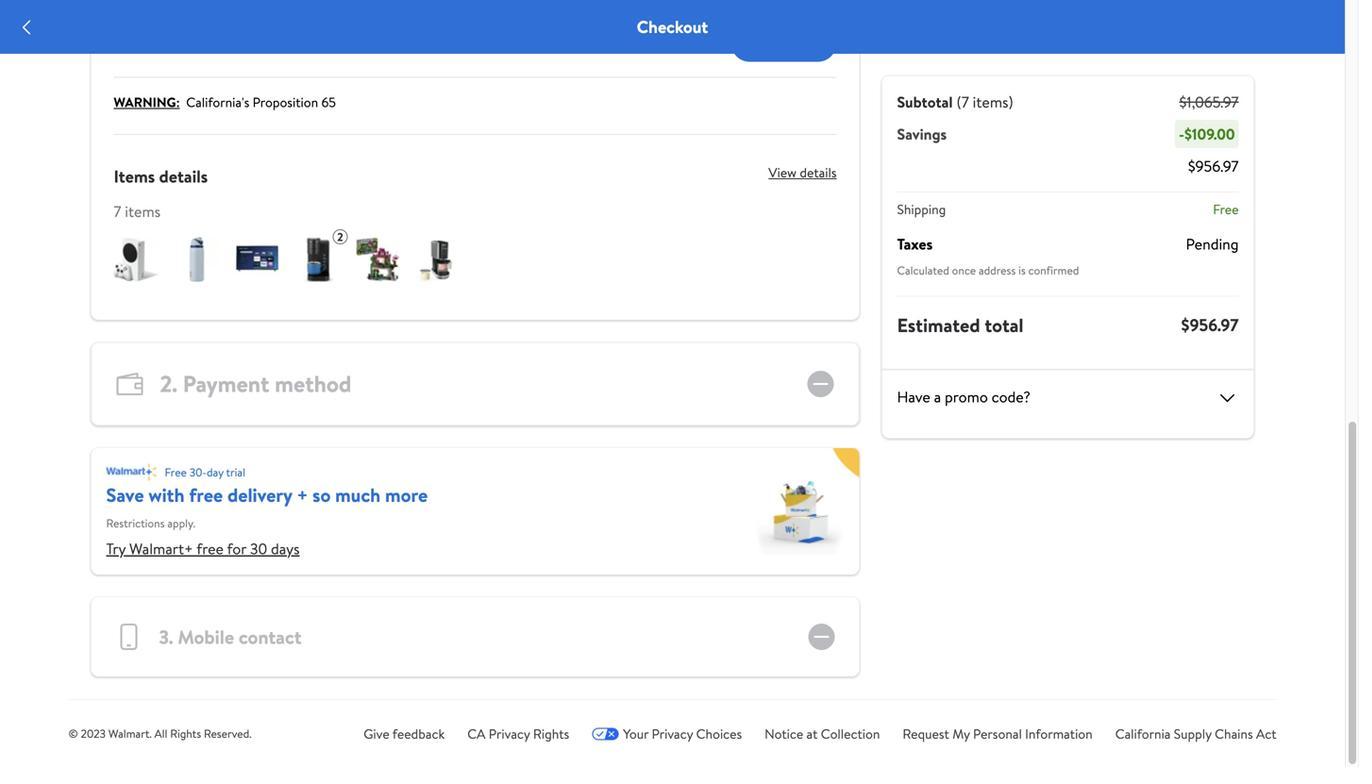 Task type: locate. For each thing, give the bounding box(es) containing it.
privacy
[[489, 725, 530, 743], [652, 725, 693, 743]]

contact
[[239, 624, 302, 650]]

2023
[[81, 726, 106, 742]]

trial
[[226, 464, 245, 480]]

much
[[335, 482, 381, 508]]

7 items
[[114, 201, 161, 222]]

privacy right your
[[652, 725, 693, 743]]

1 vertical spatial $956.97
[[1181, 313, 1239, 337]]

is
[[1019, 262, 1026, 278]]

details for items details
[[159, 165, 208, 188]]

save with free delivery + so much more restrictions apply. try walmart+ free for 30 days
[[106, 482, 428, 559]]

apply.
[[167, 515, 195, 531]]

all
[[154, 726, 167, 742]]

details for view details
[[800, 163, 837, 182]]

rights left privacy choices icon
[[533, 725, 569, 743]]

subtotal (7 items)
[[897, 92, 1013, 112]]

personal
[[973, 725, 1022, 743]]

at
[[807, 725, 818, 743]]

view details button
[[754, 158, 837, 188]]

ca
[[467, 725, 486, 743]]

more
[[385, 482, 428, 508]]

ca privacy rights
[[467, 725, 569, 743]]

savings
[[897, 124, 947, 144]]

request
[[903, 725, 949, 743]]

© 2023 walmart. all rights reserved.
[[68, 726, 252, 742]]

have
[[897, 387, 930, 407]]

details right view
[[800, 163, 837, 182]]

information
[[1025, 725, 1093, 743]]

free left for at the left of the page
[[197, 539, 224, 559]]

30
[[250, 539, 267, 559]]

1 horizontal spatial details
[[800, 163, 837, 182]]

try walmart+ free for 30 days button
[[106, 539, 300, 559]]

keurig k-express essentials single serve k-cup pod coffee maker, black, quantity 2 image
[[295, 237, 340, 282]]

0 horizontal spatial free
[[165, 464, 187, 480]]

0 horizontal spatial privacy
[[489, 725, 530, 743]]

free for free 30-day trial
[[165, 464, 187, 480]]

save
[[106, 482, 144, 508]]

2
[[337, 229, 343, 245]]

65
[[321, 93, 336, 111]]

for
[[227, 539, 246, 559]]

choices
[[696, 725, 742, 743]]

subtotal
[[897, 92, 953, 112]]

notice at collection
[[765, 725, 880, 743]]

free up "pending"
[[1213, 200, 1239, 219]]

walmart plus image
[[106, 463, 157, 481]]

notice at collection link
[[765, 725, 880, 743]]

1 horizontal spatial free
[[1213, 200, 1239, 219]]

1 privacy from the left
[[489, 725, 530, 743]]

checkout
[[637, 15, 708, 39]]

free 30-day trial
[[165, 464, 245, 480]]

details
[[800, 163, 837, 182], [159, 165, 208, 188]]

details right items
[[159, 165, 208, 188]]

items details
[[114, 165, 208, 188]]

california
[[1115, 725, 1171, 743]]

rights
[[533, 725, 569, 743], [170, 726, 201, 742]]

feedback
[[392, 725, 445, 743]]

notice
[[765, 725, 803, 743]]

-$109.00
[[1179, 124, 1235, 144]]

give
[[364, 725, 390, 743]]

0 vertical spatial free
[[1213, 200, 1239, 219]]

items
[[114, 165, 155, 188]]

days
[[271, 539, 300, 559]]

warning: california's proposition 65
[[114, 93, 336, 111]]

0 horizontal spatial details
[[159, 165, 208, 188]]

1 vertical spatial free
[[165, 464, 187, 480]]

lego minecraft the training grounds house building set, 21183 cave toy image
[[355, 237, 401, 282]]

7
[[114, 201, 121, 222]]

2 privacy from the left
[[652, 725, 693, 743]]

warning:
[[114, 93, 180, 111]]

california supply chains act link
[[1115, 725, 1277, 743]]

rights right all
[[170, 726, 201, 742]]

items)
[[973, 92, 1013, 112]]

a
[[934, 387, 941, 407]]

privacy right ca
[[489, 725, 530, 743]]

microsoft xbox series s image
[[114, 237, 159, 282]]

request my personal information
[[903, 725, 1093, 743]]

warning: button
[[114, 93, 180, 111]]

$956.97 down $109.00
[[1188, 156, 1239, 177]]

2.
[[160, 368, 177, 400]]

3.
[[159, 624, 173, 650]]

free
[[189, 482, 223, 508], [197, 539, 224, 559]]

$956.97
[[1188, 156, 1239, 177], [1181, 313, 1239, 337]]

1 horizontal spatial privacy
[[652, 725, 693, 743]]

details inside dropdown button
[[800, 163, 837, 182]]

give feedback button
[[364, 724, 445, 744]]

your
[[623, 725, 649, 743]]

free
[[1213, 200, 1239, 219], [165, 464, 187, 480]]

philips 65" class 4k ultra hd roku smart tv (65pul6553/f7) (new) image
[[235, 237, 280, 282]]

collection
[[821, 725, 880, 743]]

$956.97 up have a promo code? "icon"
[[1181, 313, 1239, 337]]

©
[[68, 726, 78, 742]]

reserved.
[[204, 726, 252, 742]]

shipping
[[897, 200, 946, 219]]

with
[[149, 482, 185, 508]]

free down 'free 30-day trial'
[[189, 482, 223, 508]]

(7
[[957, 92, 969, 112]]

have a promo code? image
[[1216, 387, 1239, 410]]

owala freesip stainless steel water bottle, 32oz blue image
[[174, 237, 219, 282]]

free left 30-
[[165, 464, 187, 480]]



Task type: vqa. For each thing, say whether or not it's contained in the screenshot.
Departments tab
no



Task type: describe. For each thing, give the bounding box(es) containing it.
method
[[275, 368, 352, 400]]

restrictions
[[106, 515, 165, 531]]

3. mobile contact
[[159, 624, 302, 650]]

1 vertical spatial free
[[197, 539, 224, 559]]

address
[[979, 262, 1016, 278]]

request my personal information link
[[903, 725, 1093, 743]]

chains
[[1215, 725, 1253, 743]]

estimated total
[[897, 312, 1024, 338]]

estimated
[[897, 312, 980, 338]]

delivery
[[227, 482, 292, 508]]

0 vertical spatial free
[[189, 482, 223, 508]]

your privacy choices link
[[592, 725, 742, 743]]

view
[[769, 163, 797, 182]]

total
[[985, 312, 1024, 338]]

2. payment method
[[160, 368, 352, 400]]

day
[[207, 464, 224, 480]]

mobile
[[178, 624, 234, 650]]

1 horizontal spatial rights
[[533, 725, 569, 743]]

back image
[[15, 16, 38, 38]]

my
[[953, 725, 970, 743]]

pending
[[1186, 234, 1239, 254]]

proposition
[[253, 93, 318, 111]]

promo
[[945, 387, 988, 407]]

once
[[952, 262, 976, 278]]

have a promo code?
[[897, 387, 1031, 407]]

-
[[1179, 124, 1185, 144]]

+
[[297, 482, 308, 508]]

act
[[1256, 725, 1277, 743]]

walmart.
[[108, 726, 152, 742]]

free for free
[[1213, 200, 1239, 219]]

privacy choices icon image
[[592, 728, 619, 741]]

ninja creami, ice cream maker, 5 one-touch programs, (2) 16oz. pints with storage lids nc300 image
[[416, 237, 461, 282]]

30-
[[189, 464, 207, 480]]

$1,065.97
[[1179, 92, 1239, 112]]

privacy for ca
[[489, 725, 530, 743]]

0 horizontal spatial rights
[[170, 726, 201, 742]]

items
[[125, 201, 161, 222]]

give feedback
[[364, 725, 445, 743]]

$109.00
[[1185, 124, 1235, 144]]

taxes
[[897, 234, 933, 254]]

confirmed
[[1028, 262, 1079, 278]]

calculated
[[897, 262, 949, 278]]

your privacy choices
[[623, 725, 742, 743]]

view details
[[769, 163, 837, 182]]

privacy for your
[[652, 725, 693, 743]]

walmart+
[[129, 539, 193, 559]]

calculated once address is confirmed
[[897, 262, 1079, 278]]

payment
[[183, 368, 269, 400]]

supply
[[1174, 725, 1212, 743]]

0 vertical spatial $956.97
[[1188, 156, 1239, 177]]

ca privacy rights link
[[467, 725, 569, 743]]

code?
[[992, 387, 1031, 407]]

try
[[106, 539, 126, 559]]

california supply chains act
[[1115, 725, 1277, 743]]

california's
[[186, 93, 249, 111]]

so
[[313, 482, 331, 508]]



